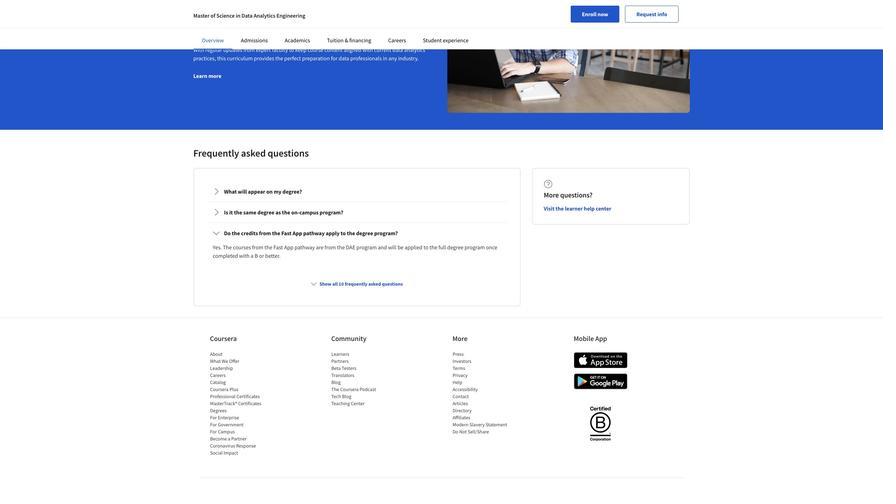 Task type: vqa. For each thing, say whether or not it's contained in the screenshot.
1st list box from the bottom of the Autocomplete results list box
no



Task type: locate. For each thing, give the bounding box(es) containing it.
what inside "dropdown button"
[[224, 188, 237, 195]]

2 vertical spatial app
[[596, 334, 608, 343]]

a inside about what we offer leadership careers catalog coursera plus professional certificates mastertrack® certificates degrees for enterprise for government for campus become a partner coronavirus response social impact
[[228, 436, 230, 442]]

any
[[389, 55, 397, 62]]

0 vertical spatial to
[[289, 46, 294, 53]]

the right as
[[282, 209, 290, 216]]

2 horizontal spatial list
[[453, 351, 513, 435]]

1 vertical spatial a
[[228, 436, 230, 442]]

now
[[598, 11, 609, 18]]

0 vertical spatial degree
[[258, 209, 275, 216]]

0 vertical spatial more
[[544, 190, 559, 199]]

science
[[217, 12, 235, 19]]

list
[[210, 351, 270, 456], [331, 351, 391, 407], [453, 351, 513, 435]]

1 vertical spatial or
[[259, 252, 264, 259]]

appear
[[248, 188, 265, 195]]

to right applied
[[424, 244, 429, 251]]

1 vertical spatial app
[[284, 244, 294, 251]]

the up the better.
[[265, 244, 273, 251]]

the inside with regular updates from expert faculty to keep course content aligned with current data analytics practices, this curriculum provides the perfect preparation for data professionals in any industry.
[[276, 55, 283, 62]]

more questions?
[[544, 190, 593, 199]]

program right dae
[[357, 244, 377, 251]]

program? up be
[[375, 230, 398, 237]]

app inside yes. the courses from the fast app pathway are from the dae program and will be applied to the full degree program once completed with a b or better.
[[284, 244, 294, 251]]

0 horizontal spatial more
[[453, 334, 468, 343]]

1 vertical spatial program?
[[375, 230, 398, 237]]

what will appear on my degree?
[[224, 188, 302, 195]]

data down edge
[[413, 20, 424, 27]]

0 vertical spatial pathway
[[304, 230, 325, 237]]

slavery
[[470, 422, 485, 428]]

1 vertical spatial asked
[[369, 281, 381, 287]]

the
[[223, 244, 232, 251], [331, 386, 339, 393]]

will
[[238, 188, 247, 195], [388, 244, 397, 251]]

from up b at the left bottom of page
[[252, 244, 264, 251]]

what up 'it'
[[224, 188, 237, 195]]

app
[[293, 230, 302, 237], [284, 244, 294, 251], [596, 334, 608, 343]]

into
[[208, 12, 217, 19]]

do inside dropdown button
[[224, 230, 231, 237]]

data right edge
[[418, 12, 428, 19]]

1 list from the left
[[210, 351, 270, 456]]

app down do the credits from the fast app pathway apply to the degree program?
[[284, 244, 294, 251]]

fast inside yes. the courses from the fast app pathway are from the dae program and will be applied to the full degree program once completed with a b or better.
[[274, 244, 283, 251]]

app right mobile
[[596, 334, 608, 343]]

tech blog link
[[331, 393, 352, 400]]

degree
[[258, 209, 275, 216], [356, 230, 373, 237], [448, 244, 464, 251]]

coursera up tech blog link
[[340, 386, 359, 393]]

1 horizontal spatial careers link
[[389, 37, 406, 44]]

for government link
[[210, 422, 244, 428]]

with up professionals
[[363, 46, 373, 53]]

0 horizontal spatial degree
[[258, 209, 275, 216]]

fast down is it the same degree as the on-campus program? on the left of the page
[[282, 230, 292, 237]]

program
[[357, 244, 377, 251], [465, 244, 485, 251]]

3 list from the left
[[453, 351, 513, 435]]

your down statistical
[[338, 20, 349, 27]]

and
[[376, 12, 385, 19], [378, 244, 387, 251]]

1 horizontal spatial will
[[388, 244, 397, 251]]

2 horizontal spatial degree
[[448, 244, 464, 251]]

social impact link
[[210, 450, 238, 456]]

and inside yes. the courses from the fast app pathway are from the dae program and will be applied to the full degree program once completed with a b or better.
[[378, 244, 387, 251]]

professionals
[[351, 55, 382, 62]]

0 horizontal spatial do
[[224, 230, 231, 237]]

sciences.
[[194, 20, 215, 27]]

are
[[316, 244, 324, 251]]

pathway inside yes. the courses from the fast app pathway are from the dae program and will be applied to the full degree program once completed with a b or better.
[[295, 244, 315, 251]]

press link
[[453, 351, 464, 357]]

with down methods
[[364, 20, 374, 27]]

2 horizontal spatial to
[[424, 244, 429, 251]]

better.
[[265, 252, 281, 259]]

degrees
[[210, 407, 227, 414]]

1 vertical spatial pathway
[[295, 244, 315, 251]]

to up perfect
[[289, 46, 294, 53]]

pathway for are
[[295, 244, 315, 251]]

the down faculty
[[276, 55, 283, 62]]

more up visit
[[544, 190, 559, 199]]

1 horizontal spatial more
[[544, 190, 559, 199]]

0 horizontal spatial careers
[[210, 372, 226, 378]]

a
[[251, 252, 254, 259], [228, 436, 230, 442]]

0 horizontal spatial to
[[289, 46, 294, 53]]

list containing learners
[[331, 351, 391, 407]]

certificates down professional certificates link
[[238, 400, 261, 407]]

blog down the translators
[[331, 379, 341, 386]]

careers link up current
[[389, 37, 406, 44]]

1 vertical spatial and
[[378, 244, 387, 251]]

0 vertical spatial the
[[223, 244, 232, 251]]

about link
[[210, 351, 223, 357]]

1 vertical spatial for
[[210, 422, 217, 428]]

1 horizontal spatial the
[[331, 386, 339, 393]]

1 horizontal spatial to
[[341, 230, 346, 237]]

1 vertical spatial will
[[388, 244, 397, 251]]

in left any
[[383, 55, 388, 62]]

credits
[[241, 230, 258, 237]]

fast inside dropdown button
[[282, 230, 292, 237]]

3 for from the top
[[210, 429, 217, 435]]

0 horizontal spatial program
[[357, 244, 377, 251]]

list containing press
[[453, 351, 513, 435]]

0 vertical spatial a
[[251, 252, 254, 259]]

contact
[[453, 393, 469, 400]]

0 horizontal spatial the
[[223, 244, 232, 251]]

the left dae
[[337, 244, 345, 251]]

from for credits
[[259, 230, 271, 237]]

with inside with regular updates from expert faculty to keep course content aligned with current data analytics practices, this curriculum provides the perfect preparation for data professionals in any industry.
[[363, 46, 373, 53]]

0 horizontal spatial or
[[259, 252, 264, 259]]

coursera down catalog
[[210, 386, 229, 393]]

1 horizontal spatial program?
[[375, 230, 398, 237]]

yes. the courses from the fast app pathway are from the dae program and will be applied to the full degree program once completed with a b or better.
[[213, 244, 498, 259]]

blog
[[331, 379, 341, 386], [342, 393, 352, 400]]

degree left as
[[258, 209, 275, 216]]

1 horizontal spatial what
[[224, 188, 237, 195]]

0 vertical spatial or
[[375, 20, 380, 27]]

from right the credits
[[259, 230, 271, 237]]

1 program from the left
[[357, 244, 377, 251]]

will left appear
[[238, 188, 247, 195]]

program? up apply
[[320, 209, 344, 216]]

learners link
[[331, 351, 349, 357]]

2 program from the left
[[465, 244, 485, 251]]

campus
[[218, 429, 235, 435]]

same
[[243, 209, 257, 216]]

to inside with regular updates from expert faculty to keep course content aligned with current data analytics practices, this curriculum provides the perfect preparation for data professionals in any industry.
[[289, 46, 294, 53]]

program left once
[[465, 244, 485, 251]]

1 horizontal spatial program
[[465, 244, 485, 251]]

degree right 'full'
[[448, 244, 464, 251]]

content
[[325, 46, 343, 53]]

the up completed
[[223, 244, 232, 251]]

0 horizontal spatial will
[[238, 188, 247, 195]]

certificates up 'mastertrack® certificates' "link"
[[237, 393, 260, 400]]

0 vertical spatial asked
[[241, 147, 266, 159]]

1 vertical spatial to
[[341, 230, 346, 237]]

data right design,
[[300, 12, 311, 19]]

with inside delve into data storytelling, database design, data mining, statistical methods and cutting-edge data sciences. enhance your analytical prowess from anywhere, at your pace, with or without prior data experience.
[[364, 20, 374, 27]]

0 horizontal spatial list
[[210, 351, 270, 456]]

investors
[[453, 358, 472, 364]]

with inside yes. the courses from the fast app pathway are from the dae program and will be applied to the full degree program once completed with a b or better.
[[239, 252, 250, 259]]

app down on-
[[293, 230, 302, 237]]

1 horizontal spatial asked
[[369, 281, 381, 287]]

tech
[[331, 393, 341, 400]]

terms
[[453, 365, 466, 371]]

to inside yes. the courses from the fast app pathway are from the dae program and will be applied to the full degree program once completed with a b or better.
[[424, 244, 429, 251]]

0 horizontal spatial asked
[[241, 147, 266, 159]]

pathway inside dropdown button
[[304, 230, 325, 237]]

a inside yes. the courses from the fast app pathway are from the dae program and will be applied to the full degree program once completed with a b or better.
[[251, 252, 254, 259]]

fast up the better.
[[274, 244, 283, 251]]

1 horizontal spatial a
[[251, 252, 254, 259]]

or inside yes. the courses from the fast app pathway are from the dae program and will be applied to the full degree program once completed with a b or better.
[[259, 252, 264, 259]]

from down admissions
[[244, 46, 255, 53]]

your down storytelling,
[[237, 20, 248, 27]]

help link
[[453, 379, 463, 386]]

from inside dropdown button
[[259, 230, 271, 237]]

coursera up the "about"
[[210, 334, 237, 343]]

1 vertical spatial in
[[383, 55, 388, 62]]

coronavirus response link
[[210, 443, 256, 449]]

1 horizontal spatial or
[[375, 20, 380, 27]]

a left b at the left bottom of page
[[251, 252, 254, 259]]

admissions
[[241, 37, 268, 44]]

careers link
[[389, 37, 406, 44], [210, 372, 226, 378]]

the left 'full'
[[430, 244, 438, 251]]

will left be
[[388, 244, 397, 251]]

degree?
[[283, 188, 302, 195]]

from
[[294, 20, 305, 27], [244, 46, 255, 53], [259, 230, 271, 237], [252, 244, 264, 251], [325, 244, 336, 251]]

on
[[267, 188, 273, 195]]

catalog
[[210, 379, 226, 386]]

0 horizontal spatial what
[[210, 358, 221, 364]]

what down the "about"
[[210, 358, 221, 364]]

with down courses
[[239, 252, 250, 259]]

0 vertical spatial and
[[376, 12, 385, 19]]

admissions link
[[241, 37, 268, 44]]

get it on google play image
[[574, 374, 628, 389]]

1 horizontal spatial list
[[331, 351, 391, 407]]

careers inside about what we offer leadership careers catalog coursera plus professional certificates mastertrack® certificates degrees for enterprise for government for campus become a partner coronavirus response social impact
[[210, 372, 226, 378]]

learners partners beta testers translators blog the coursera podcast tech blog teaching center
[[331, 351, 376, 407]]

1 horizontal spatial do
[[453, 429, 459, 435]]

mining,
[[312, 12, 330, 19]]

degree up yes. the courses from the fast app pathway are from the dae program and will be applied to the full degree program once completed with a b or better.
[[356, 230, 373, 237]]

the right visit
[[556, 205, 564, 212]]

it
[[229, 209, 233, 216]]

1 horizontal spatial questions
[[382, 281, 403, 287]]

and up without
[[376, 12, 385, 19]]

coursera inside about what we offer leadership careers catalog coursera plus professional certificates mastertrack® certificates degrees for enterprise for government for campus become a partner coronavirus response social impact
[[210, 386, 229, 393]]

preparation
[[302, 55, 330, 62]]

0 vertical spatial will
[[238, 188, 247, 195]]

articles
[[453, 400, 468, 407]]

1 vertical spatial certificates
[[238, 400, 261, 407]]

1 vertical spatial the
[[331, 386, 339, 393]]

1 vertical spatial fast
[[274, 244, 283, 251]]

the down blog link
[[331, 386, 339, 393]]

directory
[[453, 407, 472, 414]]

the left the credits
[[232, 230, 240, 237]]

1 horizontal spatial degree
[[356, 230, 373, 237]]

2 vertical spatial degree
[[448, 244, 464, 251]]

careers
[[389, 37, 406, 44], [210, 372, 226, 378]]

2 vertical spatial to
[[424, 244, 429, 251]]

for up for campus link
[[210, 422, 217, 428]]

app inside dropdown button
[[293, 230, 302, 237]]

apply
[[326, 230, 340, 237]]

or left without
[[375, 20, 380, 27]]

2 vertical spatial for
[[210, 429, 217, 435]]

2 vertical spatial with
[[239, 252, 250, 259]]

fast for courses
[[274, 244, 283, 251]]

do down is
[[224, 230, 231, 237]]

more for more questions?
[[544, 190, 559, 199]]

0 vertical spatial fast
[[282, 230, 292, 237]]

0 vertical spatial app
[[293, 230, 302, 237]]

1 vertical spatial careers
[[210, 372, 226, 378]]

logo of certified b corporation image
[[586, 402, 615, 445]]

for
[[210, 414, 217, 421], [210, 422, 217, 428], [210, 429, 217, 435]]

0 horizontal spatial a
[[228, 436, 230, 442]]

pace,
[[350, 20, 362, 27]]

0 vertical spatial questions
[[268, 147, 309, 159]]

from for updates
[[244, 46, 255, 53]]

the right 'it'
[[234, 209, 242, 216]]

0 vertical spatial program?
[[320, 209, 344, 216]]

to
[[289, 46, 294, 53], [341, 230, 346, 237], [424, 244, 429, 251]]

0 horizontal spatial blog
[[331, 379, 341, 386]]

1 vertical spatial blog
[[342, 393, 352, 400]]

database
[[259, 12, 281, 19]]

2 list from the left
[[331, 351, 391, 407]]

blog up teaching center link
[[342, 393, 352, 400]]

0 vertical spatial do
[[224, 230, 231, 237]]

careers up current
[[389, 37, 406, 44]]

list for coursera
[[210, 351, 270, 456]]

in left data on the top of the page
[[236, 12, 241, 19]]

pathway left are
[[295, 244, 315, 251]]

completed
[[213, 252, 238, 259]]

app for are
[[284, 244, 294, 251]]

about
[[210, 351, 223, 357]]

1 vertical spatial more
[[453, 334, 468, 343]]

with for dae
[[239, 252, 250, 259]]

1 horizontal spatial your
[[338, 20, 349, 27]]

do left not
[[453, 429, 459, 435]]

what will appear on my degree? button
[[207, 182, 507, 201]]

is
[[224, 209, 228, 216]]

careers link up catalog link
[[210, 372, 226, 378]]

careers up catalog link
[[210, 372, 226, 378]]

for down degrees link
[[210, 414, 217, 421]]

1 horizontal spatial in
[[383, 55, 388, 62]]

or right b at the left bottom of page
[[259, 252, 264, 259]]

request
[[637, 11, 657, 18]]

data
[[218, 12, 229, 19], [300, 12, 311, 19], [418, 12, 428, 19], [413, 20, 424, 27], [393, 46, 403, 53], [339, 55, 350, 62]]

pathway up are
[[304, 230, 325, 237]]

0 vertical spatial for
[[210, 414, 217, 421]]

from inside with regular updates from expert faculty to keep course content aligned with current data analytics practices, this curriculum provides the perfect preparation for data professionals in any industry.
[[244, 46, 255, 53]]

curriculum
[[227, 55, 253, 62]]

student experience link
[[423, 37, 469, 44]]

to right apply
[[341, 230, 346, 237]]

translators
[[331, 372, 354, 378]]

1 vertical spatial with
[[363, 46, 373, 53]]

1 vertical spatial what
[[210, 358, 221, 364]]

0 horizontal spatial careers link
[[210, 372, 226, 378]]

1 horizontal spatial careers
[[389, 37, 406, 44]]

1 vertical spatial questions
[[382, 281, 403, 287]]

1 vertical spatial do
[[453, 429, 459, 435]]

coursera inside learners partners beta testers translators blog the coursera podcast tech blog teaching center
[[340, 386, 359, 393]]

what
[[224, 188, 237, 195], [210, 358, 221, 364]]

from down the engineering
[[294, 20, 305, 27]]

list containing about
[[210, 351, 270, 456]]

more up press
[[453, 334, 468, 343]]

statement
[[486, 422, 507, 428]]

academics
[[285, 37, 310, 44]]

student experience
[[423, 37, 469, 44]]

more
[[544, 190, 559, 199], [453, 334, 468, 343]]

0 horizontal spatial your
[[237, 20, 248, 27]]

not
[[460, 429, 467, 435]]

be
[[398, 244, 404, 251]]

0 vertical spatial with
[[364, 20, 374, 27]]

center
[[596, 205, 612, 212]]

financing
[[350, 37, 372, 44]]

0 vertical spatial what
[[224, 188, 237, 195]]

more for more
[[453, 334, 468, 343]]

0 vertical spatial in
[[236, 12, 241, 19]]

a down 'campus'
[[228, 436, 230, 442]]

for up become
[[210, 429, 217, 435]]

what inside about what we offer leadership careers catalog coursera plus professional certificates mastertrack® certificates degrees for enterprise for government for campus become a partner coronavirus response social impact
[[210, 358, 221, 364]]

professional certificates link
[[210, 393, 260, 400]]

0 vertical spatial certificates
[[237, 393, 260, 400]]

degree inside yes. the courses from the fast app pathway are from the dae program and will be applied to the full degree program once completed with a b or better.
[[448, 244, 464, 251]]

learn more link
[[194, 72, 222, 80]]

and left be
[[378, 244, 387, 251]]



Task type: describe. For each thing, give the bounding box(es) containing it.
what we offer link
[[210, 358, 239, 364]]

perfect
[[285, 55, 301, 62]]

the inside learners partners beta testers translators blog the coursera podcast tech blog teaching center
[[331, 386, 339, 393]]

will inside yes. the courses from the fast app pathway are from the dae program and will be applied to the full degree program once completed with a b or better.
[[388, 244, 397, 251]]

from right are
[[325, 244, 336, 251]]

testers
[[342, 365, 356, 371]]

applied
[[405, 244, 423, 251]]

the coursera podcast link
[[331, 386, 376, 393]]

terms link
[[453, 365, 466, 371]]

2 your from the left
[[338, 20, 349, 27]]

request info button
[[626, 6, 679, 23]]

&
[[345, 37, 349, 44]]

questions inside show all 10 frequently asked questions dropdown button
[[382, 281, 403, 287]]

faculty
[[272, 46, 288, 53]]

courses
[[233, 244, 251, 251]]

for
[[331, 55, 338, 62]]

catalog link
[[210, 379, 226, 386]]

from for courses
[[252, 244, 264, 251]]

center
[[351, 400, 365, 407]]

download on the app store image
[[574, 352, 628, 368]]

pathway for apply
[[304, 230, 325, 237]]

0 vertical spatial careers link
[[389, 37, 406, 44]]

more
[[209, 72, 222, 80]]

of
[[211, 12, 216, 19]]

0 horizontal spatial in
[[236, 12, 241, 19]]

press
[[453, 351, 464, 357]]

beta testers link
[[331, 365, 356, 371]]

0 horizontal spatial questions
[[268, 147, 309, 159]]

prior
[[401, 20, 412, 27]]

beta
[[331, 365, 341, 371]]

do not sell/share link
[[453, 429, 489, 435]]

updates
[[223, 46, 243, 53]]

edge
[[405, 12, 417, 19]]

the down as
[[272, 230, 281, 237]]

professional
[[210, 393, 236, 400]]

data right for
[[339, 55, 350, 62]]

partner
[[231, 436, 247, 442]]

1 horizontal spatial blog
[[342, 393, 352, 400]]

press investors terms privacy help accessibility contact articles directory affiliates modern slavery statement do not sell/share
[[453, 351, 507, 435]]

frequently asked questions
[[194, 147, 309, 159]]

app for apply
[[293, 230, 302, 237]]

aligned
[[344, 46, 362, 53]]

become a partner link
[[210, 436, 247, 442]]

student
[[423, 37, 442, 44]]

1 vertical spatial degree
[[356, 230, 373, 237]]

or inside delve into data storytelling, database design, data mining, statistical methods and cutting-edge data sciences. enhance your analytical prowess from anywhere, at your pace, with or without prior data experience.
[[375, 20, 380, 27]]

in inside with regular updates from expert faculty to keep course content aligned with current data analytics practices, this curriculum provides the perfect preparation for data professionals in any industry.
[[383, 55, 388, 62]]

experience
[[443, 37, 469, 44]]

2 for from the top
[[210, 422, 217, 428]]

provides
[[254, 55, 274, 62]]

data up enhance at top
[[218, 12, 229, 19]]

1 vertical spatial careers link
[[210, 372, 226, 378]]

blog link
[[331, 379, 341, 386]]

0 vertical spatial careers
[[389, 37, 406, 44]]

coursera plus link
[[210, 386, 238, 393]]

to inside dropdown button
[[341, 230, 346, 237]]

my
[[274, 188, 282, 195]]

teaching
[[331, 400, 350, 407]]

delve
[[194, 12, 207, 19]]

enhance
[[216, 20, 236, 27]]

for enterprise link
[[210, 414, 239, 421]]

analytics
[[404, 46, 426, 53]]

investors link
[[453, 358, 472, 364]]

enroll
[[582, 11, 597, 18]]

list for more
[[453, 351, 513, 435]]

enterprise
[[218, 414, 239, 421]]

affiliates link
[[453, 414, 471, 421]]

keep
[[295, 46, 307, 53]]

from inside delve into data storytelling, database design, data mining, statistical methods and cutting-edge data sciences. enhance your analytical prowess from anywhere, at your pace, with or without prior data experience.
[[294, 20, 305, 27]]

articles link
[[453, 400, 468, 407]]

will inside "dropdown button"
[[238, 188, 247, 195]]

design,
[[282, 12, 299, 19]]

overview link
[[202, 37, 224, 44]]

show all 10 frequently asked questions button
[[308, 278, 406, 290]]

directory link
[[453, 407, 472, 414]]

list for community
[[331, 351, 391, 407]]

mastertrack®
[[210, 400, 237, 407]]

full
[[439, 244, 446, 251]]

coronavirus
[[210, 443, 235, 449]]

government
[[218, 422, 244, 428]]

this
[[217, 55, 226, 62]]

learn more
[[194, 72, 222, 80]]

once
[[486, 244, 498, 251]]

at
[[332, 20, 337, 27]]

industry.
[[399, 55, 419, 62]]

we
[[222, 358, 228, 364]]

offer
[[229, 358, 239, 364]]

partners link
[[331, 358, 349, 364]]

0 horizontal spatial program?
[[320, 209, 344, 216]]

asked inside show all 10 frequently asked questions dropdown button
[[369, 281, 381, 287]]

response
[[236, 443, 256, 449]]

community
[[331, 334, 367, 343]]

social
[[210, 450, 223, 456]]

0 vertical spatial blog
[[331, 379, 341, 386]]

accessibility link
[[453, 386, 478, 393]]

collapsed list
[[206, 180, 509, 269]]

and inside delve into data storytelling, database design, data mining, statistical methods and cutting-edge data sciences. enhance your analytical prowess from anywhere, at your pace, with or without prior data experience.
[[376, 12, 385, 19]]

do inside 'press investors terms privacy help accessibility contact articles directory affiliates modern slavery statement do not sell/share'
[[453, 429, 459, 435]]

coursera for learners partners beta testers translators blog the coursera podcast tech blog teaching center
[[340, 386, 359, 393]]

the inside yes. the courses from the fast app pathway are from the dae program and will be applied to the full degree program once completed with a b or better.
[[223, 244, 232, 251]]

is it the same degree as the on-campus program?
[[224, 209, 344, 216]]

methods
[[354, 12, 375, 19]]

data up any
[[393, 46, 403, 53]]

dae
[[346, 244, 356, 251]]

coursera for about what we offer leadership careers catalog coursera plus professional certificates mastertrack® certificates degrees for enterprise for government for campus become a partner coronavirus response social impact
[[210, 386, 229, 393]]

engineering
[[277, 12, 306, 19]]

with for cutting-
[[364, 20, 374, 27]]

the up dae
[[347, 230, 355, 237]]

1 your from the left
[[237, 20, 248, 27]]

fast for credits
[[282, 230, 292, 237]]

partners
[[331, 358, 349, 364]]

delve into data storytelling, database design, data mining, statistical methods and cutting-edge data sciences. enhance your analytical prowess from anywhere, at your pace, with or without prior data experience.
[[194, 12, 428, 36]]

analytical
[[249, 20, 272, 27]]

help
[[453, 379, 463, 386]]

affiliates
[[453, 414, 471, 421]]

request info
[[637, 11, 668, 18]]

1 for from the top
[[210, 414, 217, 421]]

contact link
[[453, 393, 469, 400]]

mobile app
[[574, 334, 608, 343]]



